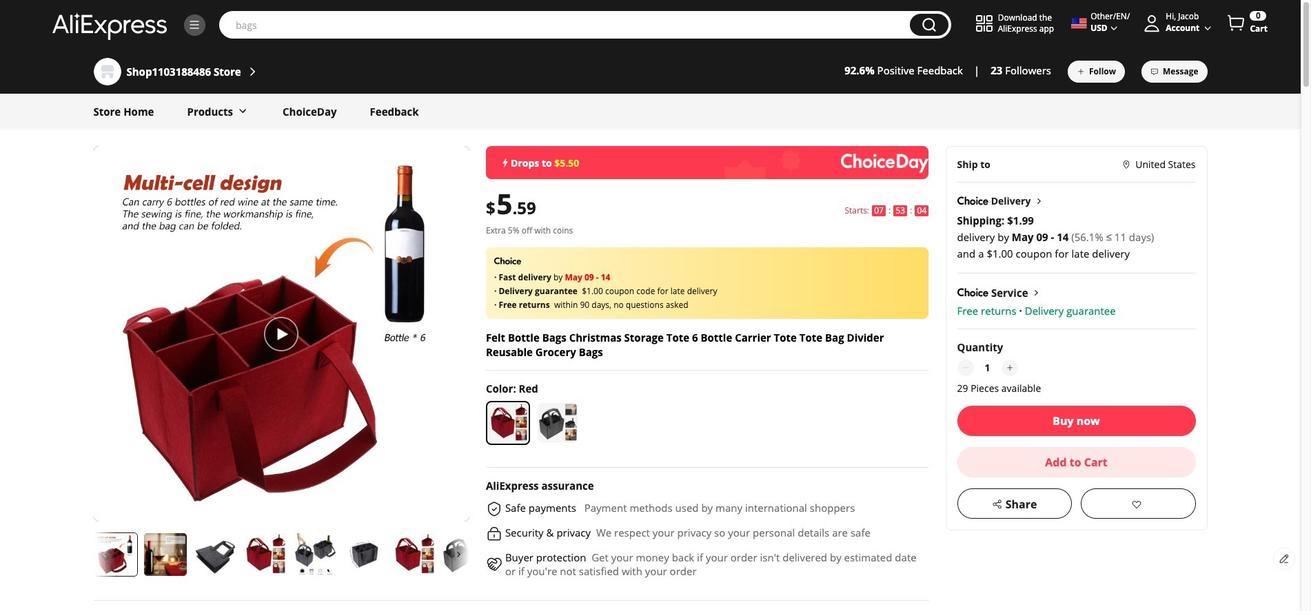 Task type: locate. For each thing, give the bounding box(es) containing it.
None button
[[910, 14, 949, 36]]

None text field
[[977, 360, 999, 377]]



Task type: describe. For each thing, give the bounding box(es) containing it.
1sqid_b image
[[188, 19, 201, 31]]

bags text field
[[229, 18, 903, 32]]



Task type: vqa. For each thing, say whether or not it's contained in the screenshot.
Sign in / Register
no



